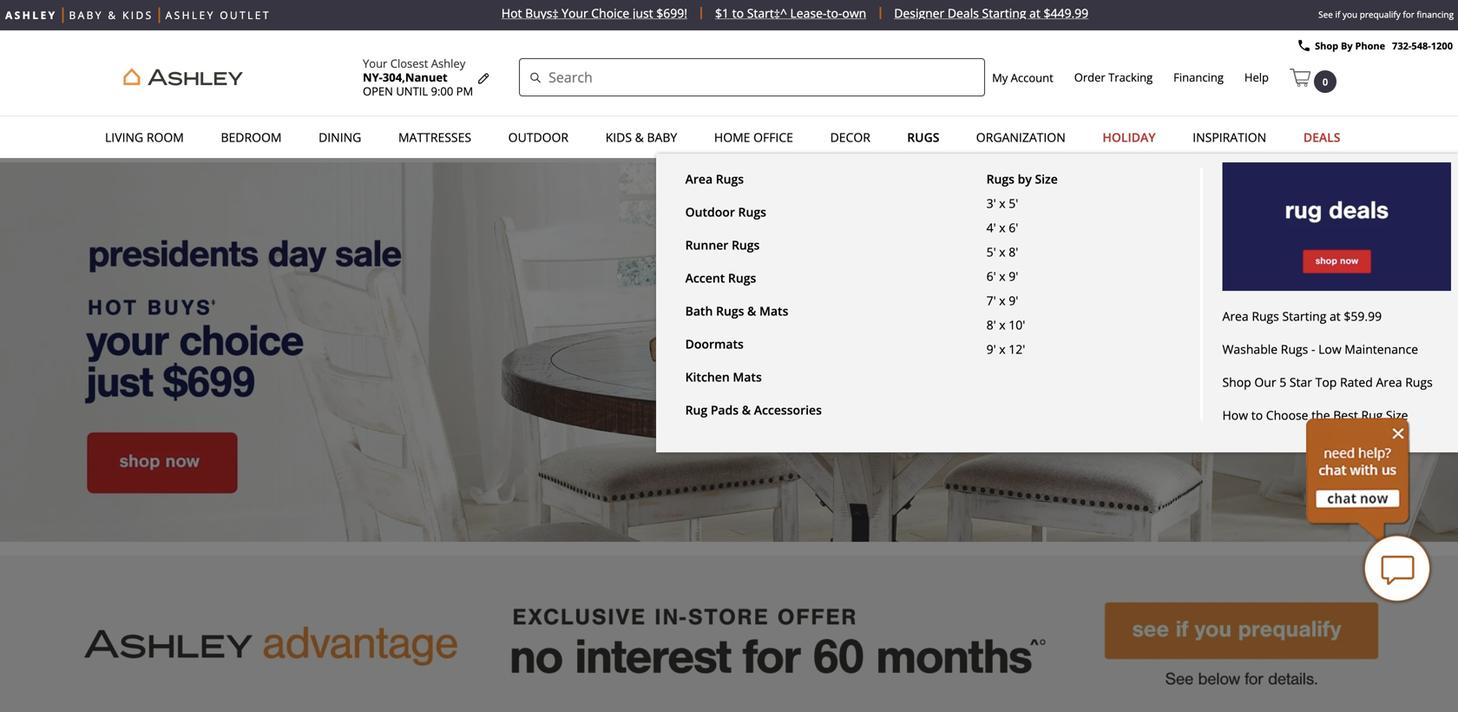 Task type: locate. For each thing, give the bounding box(es) containing it.
at left $59.99
[[1330, 308, 1341, 325]]

rugs up 'runner rugs'
[[739, 204, 767, 220]]

1 horizontal spatial outdoor
[[686, 204, 735, 220]]

shop by phone 732-548-1200
[[1316, 39, 1454, 52]]

732-548-1200 link
[[1393, 39, 1454, 52]]

designer deals starting at $449.99
[[895, 5, 1089, 21]]

1 horizontal spatial 5'
[[1009, 195, 1019, 211]]

0 vertical spatial 8'
[[1009, 244, 1019, 260]]

rug
[[686, 402, 708, 418], [1362, 407, 1384, 424]]

548-
[[1412, 39, 1432, 52]]

0 horizontal spatial starting
[[983, 5, 1027, 21]]

to for how
[[1252, 407, 1264, 424]]

shop left our
[[1223, 374, 1252, 391]]

see if you prequalify for financing
[[1319, 9, 1455, 20]]

rugs left by
[[987, 171, 1015, 187]]

bath rugs & mats
[[686, 303, 789, 319]]

mats down 'accent rugs' link
[[760, 303, 789, 319]]

rugs left "-" at right
[[1282, 341, 1309, 358]]

phone
[[1356, 39, 1386, 52]]

the
[[1312, 407, 1331, 424]]

0 horizontal spatial 6'
[[987, 268, 997, 284]]

2 horizontal spatial area
[[1377, 374, 1403, 391]]

rugs for runner rugs
[[732, 237, 760, 253]]

area up washable
[[1223, 308, 1249, 325]]

area up outdoor rugs
[[686, 171, 713, 187]]

our
[[1255, 374, 1277, 391]]

1 vertical spatial ashley
[[431, 56, 466, 71]]

4' x 6' link
[[987, 211, 1196, 236]]

kids
[[606, 129, 632, 145]]

1 horizontal spatial shop
[[1316, 39, 1339, 52]]

baby & kids link
[[69, 7, 153, 23]]

1 horizontal spatial 8'
[[1009, 244, 1019, 260]]

1 vertical spatial your
[[363, 56, 388, 71]]

living room
[[105, 129, 184, 145]]

deals inside the deals link
[[1304, 129, 1341, 145]]

6' up 7'
[[987, 268, 997, 284]]

ashley link
[[5, 7, 57, 23]]

order tracking
[[1075, 69, 1153, 85]]

area inside 'link'
[[1223, 308, 1249, 325]]

outdoor rugs
[[686, 204, 767, 220]]

kitchen
[[686, 369, 730, 385]]

1 vertical spatial size
[[1387, 407, 1409, 424]]

starting for deals
[[983, 5, 1027, 21]]

financing
[[1418, 9, 1455, 20]]

main content
[[0, 162, 1459, 712]]

rugs up outdoor rugs
[[716, 171, 744, 187]]

1 vertical spatial area
[[1223, 308, 1249, 325]]

shop for shop our 5 star top rated area rugs
[[1223, 374, 1252, 391]]

1 horizontal spatial size
[[1387, 407, 1409, 424]]

to inside banner
[[1252, 407, 1264, 424]]

ashley up 9:00
[[431, 56, 466, 71]]

pm
[[456, 83, 473, 99]]

rugs for area rugs
[[716, 171, 744, 187]]

4'
[[987, 219, 997, 236]]

your
[[562, 5, 588, 21], [363, 56, 388, 71]]

none search field inside banner
[[519, 58, 986, 96]]

area for area rugs
[[686, 171, 713, 187]]

0 horizontal spatial size
[[1036, 171, 1058, 187]]

6'
[[1009, 219, 1019, 236], [987, 268, 997, 284]]

to
[[733, 5, 744, 21], [1252, 407, 1264, 424]]

rugs inside 'link'
[[1282, 341, 1309, 358]]

9'
[[1009, 268, 1019, 284], [1009, 292, 1019, 309], [987, 341, 997, 357]]

area right rated
[[1377, 374, 1403, 391]]

your right buys‡
[[562, 5, 588, 21]]

1 horizontal spatial starting
[[1283, 308, 1327, 325]]

best
[[1334, 407, 1359, 424]]

& right kids
[[635, 129, 644, 145]]

rugs up washable
[[1252, 308, 1280, 325]]

your inside the "your closest ashley ny-304,nanuet"
[[363, 56, 388, 71]]

size right best
[[1387, 407, 1409, 424]]

$59.99
[[1345, 308, 1383, 325]]

account
[[1011, 70, 1054, 86]]

1 vertical spatial outdoor
[[686, 204, 735, 220]]

& left "kids"
[[108, 8, 118, 22]]

0 vertical spatial 5'
[[1009, 195, 1019, 211]]

0 vertical spatial area
[[686, 171, 713, 187]]

washable
[[1223, 341, 1278, 358]]

see if you prequalify for financing link
[[1315, 0, 1459, 30]]

area rugs starting at $59.99 link
[[1223, 300, 1450, 333]]

ashley right "kids"
[[166, 8, 215, 22]]

1 horizontal spatial deals
[[1304, 129, 1341, 145]]

at for $449.99
[[1030, 5, 1041, 21]]

starting inside 'link'
[[1283, 308, 1327, 325]]

0 horizontal spatial area
[[686, 171, 713, 187]]

living room link
[[100, 121, 189, 154]]

star
[[1290, 374, 1313, 391]]

0 vertical spatial size
[[1036, 171, 1058, 187]]

1 horizontal spatial rug
[[1362, 407, 1384, 424]]

732-
[[1393, 39, 1412, 52]]

rugs up bath rugs & mats
[[728, 270, 757, 286]]

1 x from the top
[[1000, 195, 1006, 211]]

bath rugs & mats link
[[686, 303, 961, 319]]

1 vertical spatial shop
[[1223, 374, 1252, 391]]

1 horizontal spatial ashley
[[431, 56, 466, 71]]

banner containing living room
[[0, 30, 1459, 452]]

kids & baby link
[[601, 121, 683, 154]]

9' left "12'"
[[987, 341, 997, 357]]

mattresses
[[399, 129, 472, 145]]

baby & kids
[[69, 8, 153, 22]]

by
[[1342, 39, 1353, 52]]

at inside 'link'
[[1330, 308, 1341, 325]]

washable rugs - low maintenance link
[[1223, 333, 1450, 366]]

doormats link
[[686, 336, 961, 352]]

area
[[686, 171, 713, 187], [1223, 308, 1249, 325], [1377, 374, 1403, 391]]

1 vertical spatial 6'
[[987, 268, 997, 284]]

for
[[1404, 9, 1415, 20]]

by
[[1018, 171, 1032, 187]]

0 horizontal spatial 8'
[[987, 317, 997, 333]]

6' right 4'
[[1009, 219, 1019, 236]]

1 horizontal spatial at
[[1330, 308, 1341, 325]]

1 vertical spatial 5'
[[987, 244, 997, 260]]

inspiration
[[1193, 129, 1267, 145]]

& down accent rugs
[[748, 303, 757, 319]]

3' x 5' link
[[987, 187, 1196, 211]]

organization link
[[972, 121, 1071, 154]]

rugs for accent rugs
[[728, 270, 757, 286]]

1 vertical spatial deals
[[1304, 129, 1341, 145]]

bedroom link
[[216, 121, 287, 154]]

5'
[[1009, 195, 1019, 211], [987, 244, 997, 260]]

0 horizontal spatial outdoor
[[509, 129, 569, 145]]

0 horizontal spatial to
[[733, 5, 744, 21]]

0 horizontal spatial 5'
[[987, 244, 997, 260]]

hot buys‡ your choice just $699! link
[[489, 5, 703, 21]]

holiday link
[[1098, 121, 1162, 154]]

you
[[1343, 9, 1358, 20]]

0 vertical spatial to
[[733, 5, 744, 21]]

& inside baby & kids link
[[108, 8, 118, 22]]

0 vertical spatial your
[[562, 5, 588, 21]]

dialogue message for liveperson image
[[1307, 417, 1411, 543]]

shop inside shop our 5 star top rated area rugs link
[[1223, 374, 1252, 391]]

1 horizontal spatial your
[[562, 5, 588, 21]]

5' right 3'
[[1009, 195, 1019, 211]]

outdoor down search image
[[509, 129, 569, 145]]

2 vertical spatial 9'
[[987, 341, 997, 357]]

0 vertical spatial ashley
[[166, 8, 215, 22]]

my account link
[[993, 70, 1054, 86]]

5' down 4'
[[987, 244, 997, 260]]

0 horizontal spatial deals
[[948, 5, 979, 21]]

designer deals starting at $449.99 link
[[882, 5, 1102, 21]]

8' x 10' link
[[987, 308, 1196, 333]]

rug left pads
[[686, 402, 708, 418]]

10'
[[1009, 317, 1026, 333]]

rug right best
[[1362, 407, 1384, 424]]

mats up rug pads & accessories in the bottom of the page
[[733, 369, 762, 385]]

to right how
[[1252, 407, 1264, 424]]

holiday
[[1103, 129, 1156, 145]]

top
[[1316, 374, 1338, 391]]

washable rugs - low maintenance
[[1223, 341, 1419, 358]]

1 vertical spatial starting
[[1283, 308, 1327, 325]]

runner
[[686, 237, 729, 253]]

deals down 0
[[1304, 129, 1341, 145]]

0 horizontal spatial your
[[363, 56, 388, 71]]

starting
[[983, 5, 1027, 21], [1283, 308, 1327, 325]]

rugs inside 'link'
[[1252, 308, 1280, 325]]

0 vertical spatial starting
[[983, 5, 1027, 21]]

size right by
[[1036, 171, 1058, 187]]

0 vertical spatial shop
[[1316, 39, 1339, 52]]

1 vertical spatial 8'
[[987, 317, 997, 333]]

1 horizontal spatial to
[[1252, 407, 1264, 424]]

None search field
[[519, 58, 986, 96]]

& inside kids & baby link
[[635, 129, 644, 145]]

starting up "-" at right
[[1283, 308, 1327, 325]]

room
[[147, 129, 184, 145]]

deals right designer
[[948, 5, 979, 21]]

to right $1
[[733, 5, 744, 21]]

2 vertical spatial area
[[1377, 374, 1403, 391]]

at for $59.99
[[1330, 308, 1341, 325]]

if
[[1336, 9, 1341, 20]]

1 horizontal spatial 6'
[[1009, 219, 1019, 236]]

rugs right bath
[[716, 303, 745, 319]]

6 x from the top
[[1000, 317, 1006, 333]]

7' x 9' link
[[987, 284, 1196, 309]]

starting left $449.99
[[983, 5, 1027, 21]]

0 horizontal spatial shop
[[1223, 374, 1252, 391]]

baby
[[69, 8, 103, 22]]

area rugs starting at $59.99
[[1223, 308, 1383, 325]]

9' right 7'
[[1009, 292, 1019, 309]]

outdoor up runner
[[686, 204, 735, 220]]

outdoor for outdoor
[[509, 129, 569, 145]]

1 horizontal spatial area
[[1223, 308, 1249, 325]]

search image
[[530, 70, 542, 87]]

mats
[[760, 303, 789, 319], [733, 369, 762, 385]]

mattresses link
[[393, 121, 477, 154]]

banner
[[0, 30, 1459, 452]]

1 vertical spatial to
[[1252, 407, 1264, 424]]

8' down 7'
[[987, 317, 997, 333]]

8' up 10'
[[1009, 244, 1019, 260]]

rugs down outdoor rugs
[[732, 237, 760, 253]]

9' up 10'
[[1009, 268, 1019, 284]]

0 vertical spatial at
[[1030, 5, 1041, 21]]

9:00
[[431, 83, 454, 99]]

your up open
[[363, 56, 388, 71]]

at left $449.99
[[1030, 5, 1041, 21]]

0 horizontal spatial at
[[1030, 5, 1041, 21]]

0 vertical spatial outdoor
[[509, 129, 569, 145]]

at
[[1030, 5, 1041, 21], [1330, 308, 1341, 325]]

1 vertical spatial at
[[1330, 308, 1341, 325]]

size inside how to choose the best rug size link
[[1387, 407, 1409, 424]]

8'
[[1009, 244, 1019, 260], [987, 317, 997, 333]]

3'
[[987, 195, 997, 211]]

ashley outlet
[[166, 8, 271, 22]]

dining link
[[314, 121, 367, 154]]

shop left by
[[1316, 39, 1339, 52]]



Task type: vqa. For each thing, say whether or not it's contained in the screenshot.
Bath Rugs & Mats LINK
yes



Task type: describe. For each thing, give the bounding box(es) containing it.
rugs for washable rugs - low maintenance
[[1282, 341, 1309, 358]]

rugs by size link
[[987, 171, 1198, 187]]

ashley's presidents day sale image
[[0, 162, 1459, 542]]

$699!
[[657, 5, 688, 21]]

my account
[[993, 70, 1054, 86]]

hot buys‡ your choice just $699!
[[502, 5, 688, 21]]

open
[[363, 83, 393, 99]]

0 vertical spatial 9'
[[1009, 268, 1019, 284]]

rug pads & accessories
[[686, 402, 822, 418]]

deals link
[[1299, 121, 1346, 154]]

your closest ashley ny-304,nanuet
[[363, 56, 466, 85]]

7 x from the top
[[1000, 341, 1006, 357]]

outlet
[[220, 8, 271, 22]]

inspiration link
[[1188, 121, 1272, 154]]

accent
[[686, 270, 725, 286]]

outdoor link
[[503, 121, 574, 154]]

1 vertical spatial 9'
[[1009, 292, 1019, 309]]

financing
[[1174, 69, 1224, 85]]

$449.99
[[1044, 5, 1089, 21]]

shop our 5 star top rated area rugs
[[1223, 374, 1434, 391]]

7'
[[987, 292, 997, 309]]

until
[[396, 83, 428, 99]]

kids
[[122, 8, 153, 22]]

to-
[[827, 5, 843, 21]]

6' x 9' link
[[987, 260, 1196, 284]]

ny-
[[363, 69, 383, 85]]

accessories
[[754, 402, 822, 418]]

rated
[[1341, 374, 1374, 391]]

0 vertical spatial mats
[[760, 303, 789, 319]]

ashley's special financing image
[[0, 556, 1459, 712]]

rugs for bath rugs & mats
[[716, 303, 745, 319]]

starting for rugs
[[1283, 308, 1327, 325]]

kitchen mats link
[[686, 369, 961, 385]]

3 x from the top
[[1000, 244, 1006, 260]]

5
[[1280, 374, 1287, 391]]

kitchen mats
[[686, 369, 762, 385]]

1 vertical spatial mats
[[733, 369, 762, 385]]

see
[[1319, 9, 1334, 20]]

closest
[[391, 56, 428, 71]]

outdoor for outdoor rugs
[[686, 204, 735, 220]]

home office link
[[709, 121, 799, 154]]

how to choose the best rug size
[[1223, 407, 1409, 424]]

ashley inside the "your closest ashley ny-304,nanuet"
[[431, 56, 466, 71]]

0 vertical spatial deals
[[948, 5, 979, 21]]

dining
[[319, 129, 362, 145]]

rugs image
[[1223, 162, 1452, 291]]

5' x 8' link
[[987, 235, 1196, 260]]

ashley outlet link
[[166, 7, 271, 23]]

rugs down maintenance
[[1406, 374, 1434, 391]]

rugs for area rugs starting at $59.99
[[1252, 308, 1280, 325]]

designer
[[895, 5, 945, 21]]

choose
[[1267, 407, 1309, 424]]

kids & baby
[[606, 129, 678, 145]]

choice
[[592, 5, 630, 21]]

office
[[754, 129, 794, 145]]

0 horizontal spatial rug
[[686, 402, 708, 418]]

area for area rugs starting at $59.99
[[1223, 308, 1249, 325]]

runner rugs link
[[686, 237, 961, 253]]

to for $1
[[733, 5, 744, 21]]

bath
[[686, 303, 713, 319]]

help
[[1245, 69, 1270, 85]]

shop for shop by phone 732-548-1200
[[1316, 39, 1339, 52]]

rugs by size 3' x 5' 4' x 6' 5' x 8' 6' x 9' 7' x 9' 8' x 10' 9' x 12'
[[987, 171, 1058, 357]]

9' x 12' link
[[987, 333, 1196, 357]]

12'
[[1009, 341, 1026, 357]]

lease-
[[791, 5, 827, 21]]

0 horizontal spatial ashley
[[166, 8, 215, 22]]

area rugs link
[[686, 171, 961, 187]]

ashley image
[[117, 66, 250, 89]]

4 x from the top
[[1000, 268, 1006, 284]]

$1 to start‡^ lease-to-own link
[[703, 5, 882, 21]]

how to choose the best rug size link
[[1223, 399, 1450, 432]]

living
[[105, 129, 143, 145]]

own
[[843, 5, 867, 21]]

low
[[1319, 341, 1342, 358]]

5 x from the top
[[1000, 292, 1006, 309]]

accent rugs
[[686, 270, 757, 286]]

rug inside how to choose the best rug size link
[[1362, 407, 1384, 424]]

2 x from the top
[[1000, 219, 1006, 236]]

organization
[[977, 129, 1066, 145]]

my
[[993, 70, 1008, 86]]

open until 9:00 pm
[[363, 83, 473, 99]]

size inside 'rugs by size 3' x 5' 4' x 6' 5' x 8' 6' x 9' 7' x 9' 8' x 10' 9' x 12''
[[1036, 171, 1058, 187]]

& right pads
[[742, 402, 751, 418]]

help link
[[1245, 69, 1270, 85]]

just
[[633, 5, 654, 21]]

how
[[1223, 407, 1249, 424]]

start‡^
[[747, 5, 788, 21]]

rugs inside 'rugs by size 3' x 5' 4' x 6' 5' x 8' 6' x 9' 7' x 9' 8' x 10' 9' x 12''
[[987, 171, 1015, 187]]

0 vertical spatial 6'
[[1009, 219, 1019, 236]]

304,nanuet
[[383, 69, 448, 85]]

decor
[[831, 129, 871, 145]]

chat bubble mobile view image
[[1363, 534, 1433, 604]]

change location image
[[477, 72, 491, 86]]

doormats
[[686, 336, 744, 352]]

maintenance
[[1345, 341, 1419, 358]]

0 link
[[1290, 61, 1337, 93]]

1200
[[1432, 39, 1454, 52]]

pads
[[711, 402, 739, 418]]

rugs for outdoor rugs
[[739, 204, 767, 220]]

runner rugs
[[686, 237, 760, 253]]

rugs right the decor link
[[908, 129, 940, 145]]



